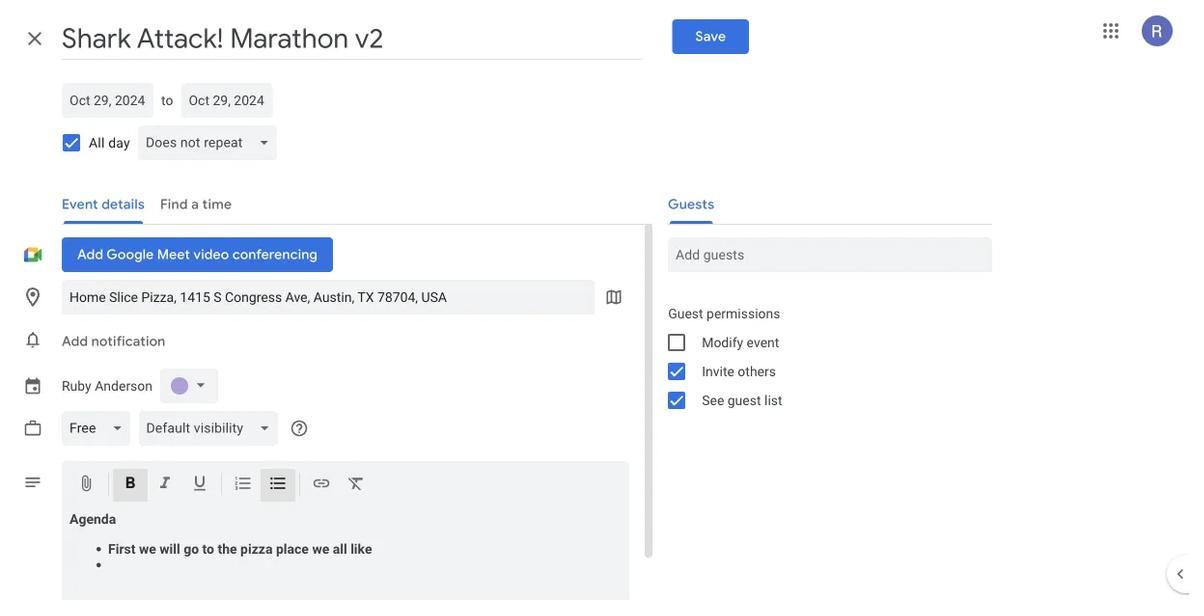 Task type: describe. For each thing, give the bounding box(es) containing it.
pizza
[[240, 541, 273, 557]]

Title text field
[[62, 17, 642, 60]]

0 horizontal spatial to
[[161, 92, 173, 108]]

group containing guest permissions
[[653, 299, 992, 415]]

all day
[[89, 135, 130, 151]]

first we will go to the pizza place we all like
[[108, 541, 372, 557]]

day
[[108, 135, 130, 151]]

formatting options toolbar
[[62, 461, 630, 508]]

add notification
[[62, 333, 165, 350]]

remove formatting image
[[347, 474, 366, 497]]

ruby
[[62, 378, 91, 394]]

underline image
[[190, 474, 209, 497]]

agenda
[[70, 512, 116, 528]]

bulleted list image
[[268, 474, 288, 497]]

bold image
[[121, 474, 140, 497]]

notification
[[91, 333, 165, 350]]

others
[[738, 363, 776, 379]]

list
[[765, 392, 782, 408]]

End date text field
[[189, 89, 265, 112]]

invite
[[702, 363, 734, 379]]

2 we from the left
[[312, 541, 329, 557]]

guest
[[668, 306, 703, 321]]

see
[[702, 392, 724, 408]]



Task type: locate. For each thing, give the bounding box(es) containing it.
to
[[161, 92, 173, 108], [202, 541, 214, 557]]

save
[[696, 28, 726, 45]]

add
[[62, 333, 88, 350]]

see guest list
[[702, 392, 782, 408]]

event
[[747, 334, 779, 350]]

to right "go"
[[202, 541, 214, 557]]

1 horizontal spatial we
[[312, 541, 329, 557]]

Description text field
[[62, 512, 630, 601]]

1 vertical spatial to
[[202, 541, 214, 557]]

1 we from the left
[[139, 541, 156, 557]]

anderson
[[95, 378, 153, 394]]

like
[[351, 541, 372, 557]]

guest permissions
[[668, 306, 780, 321]]

0 horizontal spatial we
[[139, 541, 156, 557]]

we
[[139, 541, 156, 557], [312, 541, 329, 557]]

Guests text field
[[676, 237, 985, 272]]

Location text field
[[70, 280, 587, 315]]

invite others
[[702, 363, 776, 379]]

italic image
[[155, 474, 175, 497]]

all
[[333, 541, 347, 557]]

numbered list image
[[234, 474, 253, 497]]

go
[[184, 541, 199, 557]]

1 horizontal spatial to
[[202, 541, 214, 557]]

we left will
[[139, 541, 156, 557]]

we left all
[[312, 541, 329, 557]]

0 vertical spatial to
[[161, 92, 173, 108]]

to right start date text box
[[161, 92, 173, 108]]

add notification button
[[54, 319, 173, 365]]

save button
[[672, 19, 749, 54]]

insert link image
[[312, 474, 331, 497]]

modify
[[702, 334, 743, 350]]

Start date text field
[[70, 89, 146, 112]]

place
[[276, 541, 309, 557]]

the
[[218, 541, 237, 557]]

ruby anderson
[[62, 378, 153, 394]]

modify event
[[702, 334, 779, 350]]

all
[[89, 135, 105, 151]]

guest
[[728, 392, 761, 408]]

None field
[[138, 125, 285, 160], [62, 411, 139, 446], [139, 411, 286, 446], [138, 125, 285, 160], [62, 411, 139, 446], [139, 411, 286, 446]]

will
[[160, 541, 180, 557]]

group
[[653, 299, 992, 415]]

to inside description text field
[[202, 541, 214, 557]]

permissions
[[707, 306, 780, 321]]

first
[[108, 541, 136, 557]]



Task type: vqa. For each thing, say whether or not it's contained in the screenshot.
the y
no



